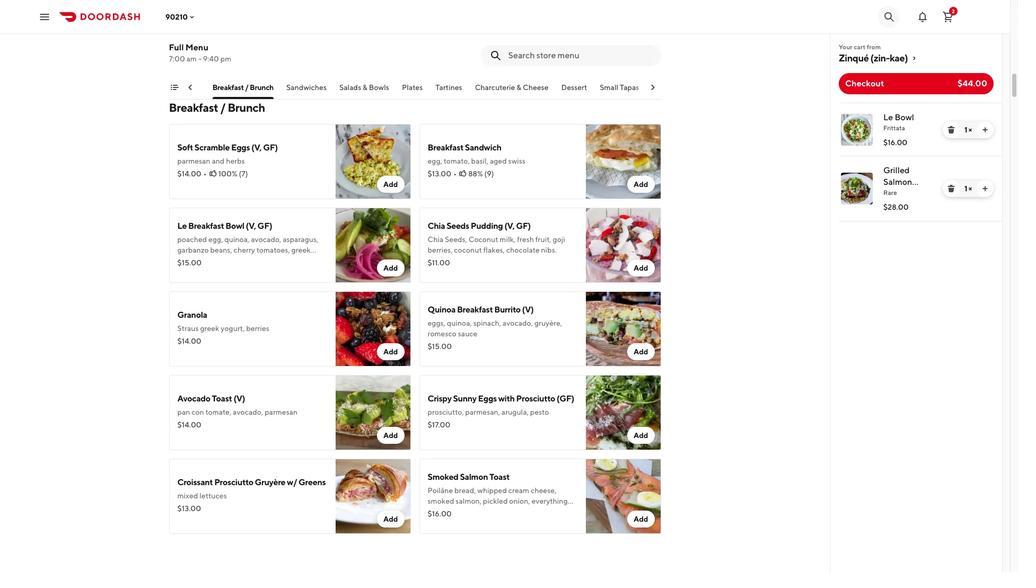 Task type: describe. For each thing, give the bounding box(es) containing it.
& for salads
[[363, 83, 368, 92]]

gf) for le breakfast bowl (v, gf)
[[258, 221, 272, 231]]

smoked salmon toast poilâne bread, whipped cream cheese, smoked salmon, pickled onion, everything spice
[[428, 473, 568, 517]]

rare
[[884, 189, 897, 197]]

romesco
[[428, 330, 457, 338]]

spinach,
[[474, 319, 501, 328]]

sharing
[[652, 83, 678, 92]]

dessert button
[[562, 82, 587, 99]]

croissant prosciutto gruyère w/ greens image
[[336, 459, 411, 535]]

open menu image
[[38, 10, 51, 23]]

full
[[169, 42, 184, 53]]

granola image
[[336, 292, 411, 367]]

pickled
[[483, 498, 508, 506]]

yogurt,
[[221, 325, 245, 333]]

$17.00
[[428, 421, 451, 430]]

pastries button
[[173, 82, 200, 99]]

le breakfast bowl (v, gf) poached egg, quinoa, avocado, asparagus, garbanzo beans, cherry tomatoes, greek yogurt
[[177, 221, 319, 265]]

basil,
[[471, 157, 489, 166]]

prosciutto inside crispy sunny eggs with prosciutto (gf) prosciutto, parmesan, arugula, pesto $17.00
[[516, 394, 555, 404]]

notification bell image
[[917, 10, 929, 23]]

with
[[499, 394, 515, 404]]

aged
[[490, 157, 507, 166]]

0 horizontal spatial (v)
[[219, 19, 230, 29]]

parmesan inside soft scramble eggs (v, gf) parmesan and herbs
[[177, 157, 210, 166]]

charcuterie
[[475, 83, 515, 92]]

breakfast inside quinoa breakfast burrito (v) eggs, quinoa, spinach, avocado, gruyère, romesco sauce $15.00
[[457, 305, 493, 315]]

fresh
[[517, 236, 534, 244]]

prosciutto inside croissant prosciutto gruyère w/ greens mixed lettuces $13.00
[[214, 478, 253, 488]]

pastries
[[173, 83, 200, 92]]

salads & bowls button
[[340, 82, 389, 99]]

plate
[[884, 189, 904, 199]]

parmesan,
[[466, 408, 500, 417]]

(v) inside quinoa breakfast burrito (v) eggs, quinoa, spinach, avocado, gruyère, romesco sauce $15.00
[[522, 305, 534, 315]]

madeleine (v) image
[[336, 0, 411, 70]]

1 vertical spatial brunch
[[228, 101, 265, 115]]

0 vertical spatial $15.00
[[177, 259, 202, 267]]

swiss
[[509, 157, 526, 166]]

tapas
[[620, 83, 640, 92]]

quinoa
[[428, 305, 456, 315]]

bowl inside le bowl frittata
[[895, 112, 915, 123]]

& for charcuterie
[[517, 83, 522, 92]]

90210
[[166, 12, 188, 21]]

flakes,
[[484, 246, 505, 255]]

yogurt
[[177, 257, 200, 265]]

scroll menu navigation right image
[[649, 83, 657, 92]]

madeleine (v)
[[177, 19, 230, 29]]

1 × for le bowl
[[965, 126, 972, 134]]

add button for croissant prosciutto gruyère w/ greens
[[377, 511, 405, 528]]

tomatoes,
[[257, 246, 290, 255]]

le bowl image
[[841, 114, 873, 146]]

add for breakfast sandwich
[[634, 180, 649, 189]]

breakfast inside breakfast sandwich egg, tomato, basil, aged swiss
[[428, 143, 464, 153]]

quinoa breakfast burrito (v) eggs, quinoa, spinach, avocado, gruyère, romesco sauce $15.00
[[428, 305, 562, 351]]

tartines button
[[436, 82, 462, 99]]

pear tart image
[[586, 0, 661, 70]]

breakfast sandwich image
[[586, 124, 661, 199]]

charcuterie & cheese
[[475, 83, 549, 92]]

crispy sunny eggs with prosciutto (gf) prosciutto, parmesan, arugula, pesto $17.00
[[428, 394, 575, 430]]

add one to cart image
[[981, 126, 990, 134]]

lettuces
[[200, 492, 227, 501]]

1 for grilled salmon plate (gf)
[[965, 185, 968, 193]]

poilâne
[[428, 487, 453, 496]]

2 chia from the top
[[428, 236, 444, 244]]

$13.00 inside croissant prosciutto gruyère w/ greens mixed lettuces $13.00
[[177, 505, 201, 514]]

salads
[[340, 83, 361, 92]]

bowl inside le breakfast bowl (v, gf) poached egg, quinoa, avocado, asparagus, garbanzo beans, cherry tomatoes, greek yogurt
[[226, 221, 244, 231]]

garbanzo
[[177, 246, 209, 255]]

from
[[867, 43, 881, 51]]

(zin-
[[871, 53, 890, 64]]

bread,
[[455, 487, 476, 496]]

gf) for chia seeds pudding (v, gf)
[[516, 221, 531, 231]]

avocado
[[177, 394, 210, 404]]

list containing le bowl
[[831, 103, 1003, 222]]

greek inside granola straus greek yogurt, berries $14.00
[[200, 325, 219, 333]]

greek inside le breakfast bowl (v, gf) poached egg, quinoa, avocado, asparagus, garbanzo beans, cherry tomatoes, greek yogurt
[[292, 246, 311, 255]]

straus
[[177, 325, 199, 333]]

(gf) inside crispy sunny eggs with prosciutto (gf) prosciutto, parmesan, arugula, pesto $17.00
[[557, 394, 575, 404]]

sunny
[[453, 394, 477, 404]]

parmesan inside avocado toast (v) pan con tomate, avocado, parmesan $14.00
[[265, 408, 298, 417]]

add button for avocado toast (v)
[[377, 428, 405, 445]]

0 vertical spatial brunch
[[250, 83, 274, 92]]

add button for granola
[[377, 344, 405, 361]]

arugula,
[[502, 408, 529, 417]]

berries,
[[428, 246, 453, 255]]

crispy sunny eggs with prosciutto (gf) image
[[586, 376, 661, 451]]

beans,
[[210, 246, 232, 255]]

smoked
[[428, 473, 459, 483]]

plates
[[402, 83, 423, 92]]

egg, inside breakfast sandwich egg, tomato, basil, aged swiss
[[428, 157, 442, 166]]

$28.00
[[884, 203, 909, 212]]

sandwiches button
[[287, 82, 327, 99]]

berries
[[246, 325, 269, 333]]

cheese
[[523, 83, 549, 92]]

soft scramble eggs (v, gf) image
[[336, 124, 411, 199]]

pesto
[[530, 408, 549, 417]]

2 items, open order cart image
[[942, 10, 955, 23]]

breakfast down 'pastries' button
[[169, 101, 218, 115]]

add for croissant prosciutto gruyère w/ greens
[[384, 516, 398, 524]]

Item Search search field
[[508, 50, 653, 62]]

soft scramble eggs (v, gf) parmesan and herbs
[[177, 143, 278, 166]]

0 vertical spatial breakfast / brunch
[[213, 83, 274, 92]]

menu
[[186, 42, 208, 53]]

goji
[[553, 236, 565, 244]]

sauce
[[458, 330, 478, 338]]

add button for soft scramble eggs (v, gf)
[[377, 176, 405, 193]]

cream.
[[440, 28, 462, 36]]

1 × for grilled salmon plate (gf)
[[965, 185, 972, 193]]

$14.00 inside granola straus greek yogurt, berries $14.00
[[177, 337, 201, 346]]

$14.00 •
[[177, 170, 207, 178]]

add button for smoked salmon toast
[[628, 511, 655, 528]]

bowls
[[369, 83, 389, 92]]

mixed
[[177, 492, 198, 501]]

1 horizontal spatial $13.00
[[428, 170, 452, 178]]

small tapas button
[[600, 82, 640, 99]]

avocado, inside le breakfast bowl (v, gf) poached egg, quinoa, avocado, asparagus, garbanzo beans, cherry tomatoes, greek yogurt
[[251, 236, 281, 244]]

100% (7)
[[218, 170, 248, 178]]

milk,
[[500, 236, 516, 244]]

grilled salmon plate (gf)
[[884, 166, 924, 199]]

avocado toast (v) pan con tomate, avocado, parmesan $14.00
[[177, 394, 298, 430]]

add for le breakfast bowl (v, gf)
[[384, 264, 398, 273]]

add for chia seeds pudding (v, gf)
[[634, 264, 649, 273]]

poached
[[177, 236, 207, 244]]

add for smoked salmon toast
[[634, 516, 649, 524]]



Task type: vqa. For each thing, say whether or not it's contained in the screenshot.


Task type: locate. For each thing, give the bounding box(es) containing it.
avocado, right tomate,
[[233, 408, 263, 417]]

greek
[[292, 246, 311, 255], [200, 325, 219, 333]]

(v, for eggs
[[252, 143, 262, 153]]

salmon
[[884, 177, 913, 187], [460, 473, 488, 483]]

zinqué
[[839, 53, 869, 64]]

0 horizontal spatial $15.00
[[177, 259, 202, 267]]

add button for le breakfast bowl (v, gf)
[[377, 260, 405, 277]]

whipped
[[478, 487, 507, 496]]

0 vertical spatial $16.00
[[884, 138, 908, 147]]

breakfast sandwich egg, tomato, basil, aged swiss
[[428, 143, 526, 166]]

$15.00
[[177, 259, 202, 267], [428, 343, 452, 351]]

1 vertical spatial greek
[[200, 325, 219, 333]]

0 vertical spatial 1
[[965, 126, 968, 134]]

0 vertical spatial $13.00
[[428, 170, 452, 178]]

100%
[[218, 170, 238, 178]]

gruyère,
[[535, 319, 562, 328]]

$16.00 down the frittata
[[884, 138, 908, 147]]

1 for le bowl
[[965, 126, 968, 134]]

× left add one to cart image
[[969, 185, 972, 193]]

salmon for plate
[[884, 177, 913, 187]]

2
[[952, 8, 955, 14]]

1 vertical spatial avocado,
[[503, 319, 533, 328]]

salmon inside "smoked salmon toast poilâne bread, whipped cream cheese, smoked salmon, pickled onion, everything spice"
[[460, 473, 488, 483]]

(v, for pudding
[[505, 221, 515, 231]]

× for grilled salmon plate (gf)
[[969, 185, 972, 193]]

scroll menu navigation left image
[[186, 83, 194, 92]]

(v) inside avocado toast (v) pan con tomate, avocado, parmesan $14.00
[[234, 394, 245, 404]]

• for scramble
[[204, 170, 207, 178]]

0 vertical spatial /
[[245, 83, 249, 92]]

bowl up the frittata
[[895, 112, 915, 123]]

0 vertical spatial salmon
[[884, 177, 913, 187]]

$14.00 down pan
[[177, 421, 201, 430]]

gruyère
[[255, 478, 286, 488]]

kae)
[[890, 53, 908, 64]]

and
[[212, 157, 225, 166]]

1 vertical spatial ×
[[969, 185, 972, 193]]

1 vertical spatial le
[[177, 221, 187, 231]]

$11.00
[[428, 259, 450, 267]]

brunch up soft scramble eggs (v, gf) parmesan and herbs
[[228, 101, 265, 115]]

0 horizontal spatial prosciutto
[[214, 478, 253, 488]]

le up the frittata
[[884, 112, 894, 123]]

0 horizontal spatial le
[[177, 221, 187, 231]]

(v) right the avocado
[[234, 394, 245, 404]]

chia left seeds at left top
[[428, 221, 445, 231]]

salads & bowls
[[340, 83, 389, 92]]

$16.00
[[884, 138, 908, 147], [428, 510, 452, 519]]

add for granola
[[384, 348, 398, 357]]

(gf) inside "grilled salmon plate (gf)"
[[906, 189, 924, 199]]

1 • from the left
[[204, 170, 207, 178]]

0 vertical spatial greek
[[292, 246, 311, 255]]

show menu categories image
[[170, 83, 179, 92]]

chia
[[428, 221, 445, 231], [428, 236, 444, 244]]

$16.00 down the smoked
[[428, 510, 452, 519]]

0 vertical spatial egg,
[[428, 157, 442, 166]]

salmon,
[[456, 498, 482, 506]]

chia seeds pudding (v, gf) image
[[586, 208, 661, 283]]

2 $14.00 from the top
[[177, 337, 201, 346]]

0 horizontal spatial bowl
[[226, 221, 244, 231]]

$14.00 inside avocado toast (v) pan con tomate, avocado, parmesan $14.00
[[177, 421, 201, 430]]

1 vertical spatial $15.00
[[428, 343, 452, 351]]

prosciutto,
[[428, 408, 464, 417]]

add for soft scramble eggs (v, gf)
[[384, 180, 398, 189]]

le up poached
[[177, 221, 187, 231]]

pm
[[221, 55, 231, 63]]

greens
[[299, 478, 326, 488]]

toast up whipped
[[490, 473, 510, 483]]

1 vertical spatial toast
[[490, 473, 510, 483]]

avocado, inside quinoa breakfast burrito (v) eggs, quinoa, spinach, avocado, gruyère, romesco sauce $15.00
[[503, 319, 533, 328]]

1 horizontal spatial salmon
[[884, 177, 913, 187]]

eggs for scramble
[[231, 143, 250, 153]]

avocado, up tomatoes,
[[251, 236, 281, 244]]

avocado, down burrito
[[503, 319, 533, 328]]

le inside le breakfast bowl (v, gf) poached egg, quinoa, avocado, asparagus, garbanzo beans, cherry tomatoes, greek yogurt
[[177, 221, 187, 231]]

0 vertical spatial eggs
[[231, 143, 250, 153]]

frittata
[[884, 124, 905, 132]]

small
[[600, 83, 619, 92]]

brunch left sandwiches
[[250, 83, 274, 92]]

$16.00 for smoked
[[428, 510, 452, 519]]

ice
[[428, 28, 438, 36]]

0 vertical spatial ×
[[969, 126, 972, 134]]

2 vertical spatial avocado,
[[233, 408, 263, 417]]

egg,
[[428, 157, 442, 166], [209, 236, 223, 244]]

1 horizontal spatial egg,
[[428, 157, 442, 166]]

0 vertical spatial (v)
[[219, 19, 230, 29]]

88%
[[469, 170, 483, 178]]

chocolate
[[507, 246, 540, 255]]

2 vertical spatial (v)
[[234, 394, 245, 404]]

(9)
[[485, 170, 494, 178]]

1 horizontal spatial $16.00
[[884, 138, 908, 147]]

cheese,
[[531, 487, 557, 496]]

• left 100%
[[204, 170, 207, 178]]

remove item from cart image
[[947, 185, 956, 193]]

1 vertical spatial 1
[[965, 185, 968, 193]]

9:40
[[203, 55, 219, 63]]

w/
[[287, 478, 297, 488]]

0 vertical spatial 1 ×
[[965, 126, 972, 134]]

0 horizontal spatial (gf)
[[557, 394, 575, 404]]

0 horizontal spatial toast
[[212, 394, 232, 404]]

eggs up herbs
[[231, 143, 250, 153]]

le bowl frittata
[[884, 112, 915, 132]]

$13.00 down mixed
[[177, 505, 201, 514]]

0 vertical spatial prosciutto
[[516, 394, 555, 404]]

add button
[[377, 176, 405, 193], [628, 176, 655, 193], [377, 260, 405, 277], [628, 260, 655, 277], [377, 344, 405, 361], [628, 344, 655, 361], [377, 428, 405, 445], [628, 428, 655, 445], [377, 511, 405, 528], [628, 511, 655, 528]]

1 $14.00 from the top
[[177, 170, 201, 178]]

eggs up parmesan,
[[478, 394, 497, 404]]

90210 button
[[166, 12, 196, 21]]

le inside le bowl frittata
[[884, 112, 894, 123]]

1 vertical spatial bowl
[[226, 221, 244, 231]]

1 horizontal spatial toast
[[490, 473, 510, 483]]

& left bowls
[[363, 83, 368, 92]]

1 horizontal spatial /
[[245, 83, 249, 92]]

1
[[965, 126, 968, 134], [965, 185, 968, 193]]

list
[[831, 103, 1003, 222]]

1 horizontal spatial $15.00
[[428, 343, 452, 351]]

quinoa, up the cherry
[[225, 236, 250, 244]]

& left cheese
[[517, 83, 522, 92]]

&
[[363, 83, 368, 92], [517, 83, 522, 92]]

salmon up bread, on the left
[[460, 473, 488, 483]]

0 horizontal spatial salmon
[[460, 473, 488, 483]]

0 vertical spatial bowl
[[895, 112, 915, 123]]

0 vertical spatial avocado,
[[251, 236, 281, 244]]

(v, inside le breakfast bowl (v, gf) poached egg, quinoa, avocado, asparagus, garbanzo beans, cherry tomatoes, greek yogurt
[[246, 221, 256, 231]]

add one to cart image
[[981, 185, 990, 193]]

× for le bowl
[[969, 126, 972, 134]]

full menu 7:00 am - 9:40 pm
[[169, 42, 231, 63]]

smoked salmon toast image
[[586, 459, 661, 535]]

2 1 × from the top
[[965, 185, 972, 193]]

gf) inside le breakfast bowl (v, gf) poached egg, quinoa, avocado, asparagus, garbanzo beans, cherry tomatoes, greek yogurt
[[258, 221, 272, 231]]

0 horizontal spatial greek
[[200, 325, 219, 333]]

avocado toast (v) image
[[336, 376, 411, 451]]

1 vertical spatial $13.00
[[177, 505, 201, 514]]

$15.00 down garbanzo
[[177, 259, 202, 267]]

-
[[198, 55, 202, 63]]

0 vertical spatial parmesan
[[177, 157, 210, 166]]

1 × right remove item from cart image
[[965, 126, 972, 134]]

croissant
[[177, 478, 213, 488]]

egg, up $13.00 •
[[428, 157, 442, 166]]

1 horizontal spatial eggs
[[478, 394, 497, 404]]

1 × from the top
[[969, 126, 972, 134]]

1 horizontal spatial quinoa,
[[447, 319, 472, 328]]

3 $14.00 from the top
[[177, 421, 201, 430]]

le for le breakfast bowl (v, gf)
[[177, 221, 187, 231]]

1 horizontal spatial (gf)
[[906, 189, 924, 199]]

1 vertical spatial eggs
[[478, 394, 497, 404]]

scramble
[[195, 143, 230, 153]]

add
[[384, 180, 398, 189], [634, 180, 649, 189], [384, 264, 398, 273], [634, 264, 649, 273], [384, 348, 398, 357], [634, 348, 649, 357], [384, 432, 398, 440], [634, 432, 649, 440], [384, 516, 398, 524], [634, 516, 649, 524]]

2 × from the top
[[969, 185, 972, 193]]

onion,
[[509, 498, 530, 506]]

tomato,
[[444, 157, 470, 166]]

breakfast / brunch down scroll menu navigation left image
[[169, 101, 265, 115]]

1 horizontal spatial le
[[884, 112, 894, 123]]

add button for quinoa breakfast burrito (v)
[[628, 344, 655, 361]]

salmon for toast
[[460, 473, 488, 483]]

seeds,
[[445, 236, 467, 244]]

(v, inside chia seeds pudding (v, gf) chia seeds, coconut milk, fresh fruit, goji berries, coconut flakes, chocolate nibs. $11.00
[[505, 221, 515, 231]]

1 vertical spatial $16.00
[[428, 510, 452, 519]]

1 × right remove item from cart icon
[[965, 185, 972, 193]]

le breakfast bowl (v, gf) image
[[336, 208, 411, 283]]

1 horizontal spatial parmesan
[[265, 408, 298, 417]]

1 vertical spatial $14.00
[[177, 337, 201, 346]]

(v) right madeleine
[[219, 19, 230, 29]]

1 vertical spatial (v)
[[522, 305, 534, 315]]

88% (9)
[[469, 170, 494, 178]]

bowl
[[895, 112, 915, 123], [226, 221, 244, 231]]

seeds
[[447, 221, 469, 231]]

• for sandwich
[[454, 170, 457, 178]]

1 vertical spatial breakfast / brunch
[[169, 101, 265, 115]]

1 vertical spatial (gf)
[[557, 394, 575, 404]]

con
[[192, 408, 204, 417]]

0 horizontal spatial &
[[363, 83, 368, 92]]

1 vertical spatial egg,
[[209, 236, 223, 244]]

toast inside avocado toast (v) pan con tomate, avocado, parmesan $14.00
[[212, 394, 232, 404]]

avocado,
[[251, 236, 281, 244], [503, 319, 533, 328], [233, 408, 263, 417]]

2 & from the left
[[517, 83, 522, 92]]

coconut
[[454, 246, 482, 255]]

cream
[[509, 487, 530, 496]]

0 vertical spatial chia
[[428, 221, 445, 231]]

breakfast up poached
[[188, 221, 224, 231]]

1 vertical spatial /
[[220, 101, 226, 115]]

toast inside "smoked salmon toast poilâne bread, whipped cream cheese, smoked salmon, pickled onion, everything spice"
[[490, 473, 510, 483]]

0 vertical spatial quinoa,
[[225, 236, 250, 244]]

(v) right burrito
[[522, 305, 534, 315]]

$13.00 down 'tomato,' on the top left of page
[[428, 170, 452, 178]]

$14.00 down the soft
[[177, 170, 201, 178]]

1 1 from the top
[[965, 126, 968, 134]]

add for quinoa breakfast burrito (v)
[[634, 348, 649, 357]]

1 vertical spatial parmesan
[[265, 408, 298, 417]]

le for le bowl
[[884, 112, 894, 123]]

small tapas
[[600, 83, 640, 92]]

breakfast / brunch down pm
[[213, 83, 274, 92]]

1 horizontal spatial &
[[517, 83, 522, 92]]

zinqué (zin-kae)
[[839, 53, 908, 64]]

avocado, inside avocado toast (v) pan con tomate, avocado, parmesan $14.00
[[233, 408, 263, 417]]

granola
[[177, 310, 207, 320]]

add button for chia seeds pudding (v, gf)
[[628, 260, 655, 277]]

/
[[245, 83, 249, 92], [220, 101, 226, 115]]

1 1 × from the top
[[965, 126, 972, 134]]

1 vertical spatial 1 ×
[[965, 185, 972, 193]]

checkout
[[846, 79, 885, 89]]

prosciutto up 'pesto'
[[516, 394, 555, 404]]

gf) for soft scramble eggs (v, gf)
[[263, 143, 278, 153]]

egg, inside le breakfast bowl (v, gf) poached egg, quinoa, avocado, asparagus, garbanzo beans, cherry tomatoes, greek yogurt
[[209, 236, 223, 244]]

(v)
[[219, 19, 230, 29], [522, 305, 534, 315], [234, 394, 245, 404]]

breakfast inside le breakfast bowl (v, gf) poached egg, quinoa, avocado, asparagus, garbanzo beans, cherry tomatoes, greek yogurt
[[188, 221, 224, 231]]

breakfast down pm
[[213, 83, 244, 92]]

1 right remove item from cart image
[[965, 126, 968, 134]]

$14.00 down straus
[[177, 337, 201, 346]]

1 vertical spatial quinoa,
[[447, 319, 472, 328]]

add button for crispy sunny eggs with prosciutto (gf)
[[628, 428, 655, 445]]

cart
[[854, 43, 866, 51]]

prosciutto
[[516, 394, 555, 404], [214, 478, 253, 488]]

plates button
[[402, 82, 423, 99]]

1 horizontal spatial greek
[[292, 246, 311, 255]]

1 & from the left
[[363, 83, 368, 92]]

toast
[[212, 394, 232, 404], [490, 473, 510, 483]]

add for crispy sunny eggs with prosciutto (gf)
[[634, 432, 649, 440]]

prosciutto up lettuces
[[214, 478, 253, 488]]

1 vertical spatial chia
[[428, 236, 444, 244]]

bowl up the cherry
[[226, 221, 244, 231]]

sharing button
[[652, 82, 678, 99]]

(v, inside soft scramble eggs (v, gf) parmesan and herbs
[[252, 143, 262, 153]]

×
[[969, 126, 972, 134], [969, 185, 972, 193]]

tartines
[[436, 83, 462, 92]]

greek down asparagus,
[[292, 246, 311, 255]]

2 horizontal spatial (v)
[[522, 305, 534, 315]]

quinoa, inside le breakfast bowl (v, gf) poached egg, quinoa, avocado, asparagus, garbanzo beans, cherry tomatoes, greek yogurt
[[225, 236, 250, 244]]

quinoa breakfast burrito (v) image
[[586, 292, 661, 367]]

1 vertical spatial salmon
[[460, 473, 488, 483]]

greek right straus
[[200, 325, 219, 333]]

le
[[884, 112, 894, 123], [177, 221, 187, 231]]

add button for breakfast sandwich
[[628, 176, 655, 193]]

0 horizontal spatial egg,
[[209, 236, 223, 244]]

gf) inside soft scramble eggs (v, gf) parmesan and herbs
[[263, 143, 278, 153]]

1 chia from the top
[[428, 221, 445, 231]]

gf) inside chia seeds pudding (v, gf) chia seeds, coconut milk, fresh fruit, goji berries, coconut flakes, chocolate nibs. $11.00
[[516, 221, 531, 231]]

granola straus greek yogurt, berries $14.00
[[177, 310, 269, 346]]

0 horizontal spatial quinoa,
[[225, 236, 250, 244]]

1 vertical spatial prosciutto
[[214, 478, 253, 488]]

0 horizontal spatial $13.00
[[177, 505, 201, 514]]

1 horizontal spatial bowl
[[895, 112, 915, 123]]

0 horizontal spatial /
[[220, 101, 226, 115]]

herbs
[[226, 157, 245, 166]]

0 horizontal spatial •
[[204, 170, 207, 178]]

1 right remove item from cart icon
[[965, 185, 968, 193]]

1 horizontal spatial (v)
[[234, 394, 245, 404]]

0 horizontal spatial parmesan
[[177, 157, 210, 166]]

1 horizontal spatial prosciutto
[[516, 394, 555, 404]]

remove item from cart image
[[947, 126, 956, 134]]

$15.00 inside quinoa breakfast burrito (v) eggs, quinoa, spinach, avocado, gruyère, romesco sauce $15.00
[[428, 343, 452, 351]]

egg, up the beans,
[[209, 236, 223, 244]]

salmon down grilled
[[884, 177, 913, 187]]

0 vertical spatial le
[[884, 112, 894, 123]]

2 • from the left
[[454, 170, 457, 178]]

1 horizontal spatial •
[[454, 170, 457, 178]]

(v, for bowl
[[246, 221, 256, 231]]

0 vertical spatial toast
[[212, 394, 232, 404]]

0 vertical spatial $14.00
[[177, 170, 201, 178]]

grilled
[[884, 166, 910, 176]]

• down 'tomato,' on the top left of page
[[454, 170, 457, 178]]

toast up tomate,
[[212, 394, 232, 404]]

coconut
[[469, 236, 498, 244]]

eggs inside crispy sunny eggs with prosciutto (gf) prosciutto, parmesan, arugula, pesto $17.00
[[478, 394, 497, 404]]

quinoa, up sauce
[[447, 319, 472, 328]]

eggs inside soft scramble eggs (v, gf) parmesan and herbs
[[231, 143, 250, 153]]

$15.00 down romesco
[[428, 343, 452, 351]]

eggs,
[[428, 319, 446, 328]]

0 vertical spatial (gf)
[[906, 189, 924, 199]]

grilled salmon plate (gf) image
[[841, 173, 873, 205]]

tomate,
[[206, 408, 231, 417]]

$16.00 for le
[[884, 138, 908, 147]]

(7)
[[239, 170, 248, 178]]

× left add one to cart icon
[[969, 126, 972, 134]]

quinoa, inside quinoa breakfast burrito (v) eggs, quinoa, spinach, avocado, gruyère, romesco sauce $15.00
[[447, 319, 472, 328]]

salmon inside "grilled salmon plate (gf)"
[[884, 177, 913, 187]]

2 vertical spatial $14.00
[[177, 421, 201, 430]]

1 ×
[[965, 126, 972, 134], [965, 185, 972, 193]]

(gf)
[[906, 189, 924, 199], [557, 394, 575, 404]]

crispy
[[428, 394, 452, 404]]

eggs for sunny
[[478, 394, 497, 404]]

your cart from
[[839, 43, 881, 51]]

your
[[839, 43, 853, 51]]

0 horizontal spatial $16.00
[[428, 510, 452, 519]]

0 horizontal spatial eggs
[[231, 143, 250, 153]]

2 1 from the top
[[965, 185, 968, 193]]

chia up berries,
[[428, 236, 444, 244]]

add for avocado toast (v)
[[384, 432, 398, 440]]

breakfast up spinach,
[[457, 305, 493, 315]]

breakfast up 'tomato,' on the top left of page
[[428, 143, 464, 153]]



